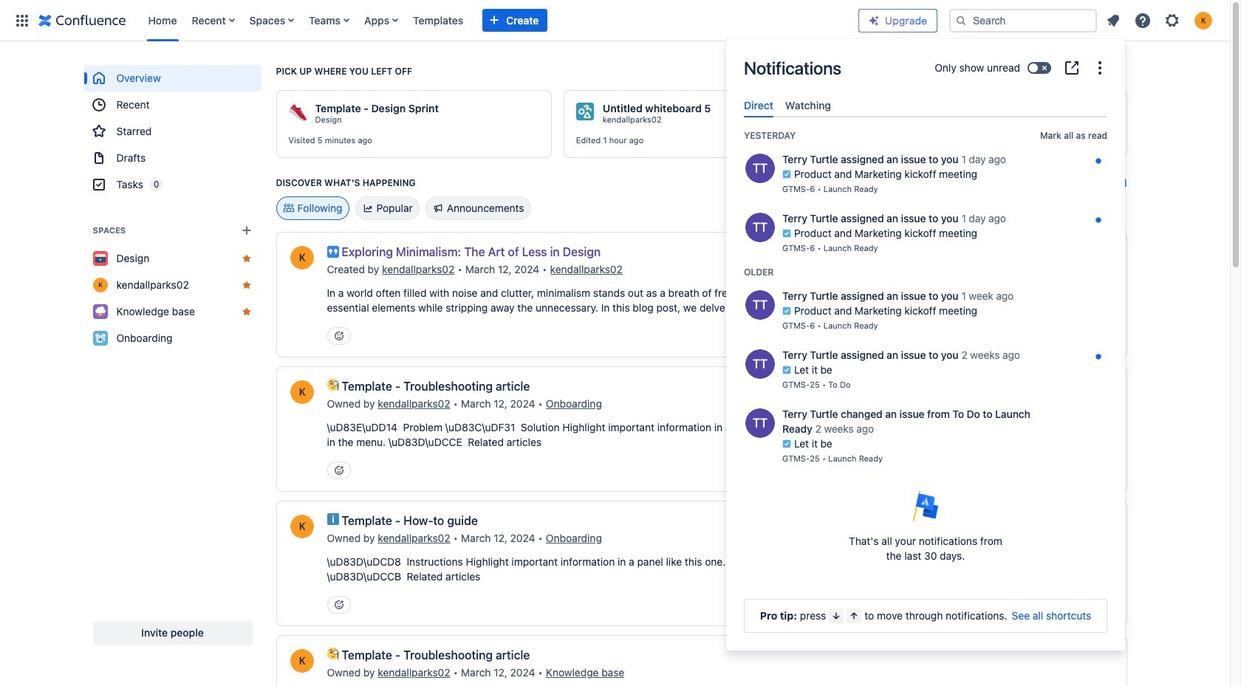 Task type: describe. For each thing, give the bounding box(es) containing it.
create a space image
[[238, 222, 255, 239]]

1 more information about this user image from the top
[[744, 152, 776, 185]]

:face_with_monocle: image
[[327, 648, 339, 660]]

:athletic_shoe: image
[[289, 103, 306, 121]]

unstar this space image
[[240, 253, 252, 264]]

2 more information about this user image from the top
[[744, 348, 776, 381]]

notification icon image
[[1105, 11, 1122, 29]]

arrow up image
[[848, 610, 860, 622]]

premium image
[[868, 14, 880, 26]]

2 more information about kendallparks02 image from the top
[[289, 379, 315, 406]]

list for premium icon
[[1100, 7, 1221, 34]]

1 more information about kendallparks02 image from the top
[[289, 245, 315, 271]]

1 unstar this space image from the top
[[240, 279, 252, 291]]

add reaction image for 3rd more information about kendallparks02 icon from the top of the page
[[333, 599, 345, 611]]

your notifications sorted by most recent feed
[[738, 129, 1113, 477]]

:athletic_shoe: image
[[289, 103, 306, 121]]

more image
[[1091, 59, 1109, 77]]

arrow down image
[[831, 610, 843, 622]]

global element
[[9, 0, 858, 41]]

2 unstar this space image from the top
[[240, 306, 252, 318]]

search image
[[955, 14, 967, 26]]



Task type: locate. For each thing, give the bounding box(es) containing it.
1 vertical spatial more information about this user image
[[744, 289, 776, 322]]

0 vertical spatial add reaction image
[[333, 330, 345, 342]]

1 vertical spatial more information about this user image
[[744, 348, 776, 381]]

more information about this user image
[[744, 212, 776, 244], [744, 289, 776, 322]]

1 vertical spatial unstar this space image
[[240, 306, 252, 318]]

add reaction image for fourth more information about kendallparks02 icon from the bottom
[[333, 330, 345, 342]]

:face_with_monocle: image
[[327, 379, 339, 391], [327, 379, 339, 391], [327, 648, 339, 660]]

more information about this user image
[[744, 152, 776, 185], [744, 348, 776, 381], [744, 407, 776, 440]]

2 add reaction image from the top
[[333, 599, 345, 611]]

3 more information about kendallparks02 image from the top
[[289, 513, 315, 540]]

4 more information about kendallparks02 image from the top
[[289, 648, 315, 675]]

Search field
[[949, 8, 1097, 32]]

unstar this space image
[[240, 279, 252, 291], [240, 306, 252, 318]]

list for appswitcher icon on the top left of page
[[141, 0, 858, 41]]

None search field
[[949, 8, 1097, 32]]

2 more information about this user image from the top
[[744, 289, 776, 322]]

:face_with_monocle: image for fourth more information about kendallparks02 icon from the top of the page
[[327, 648, 339, 660]]

1 add reaction image from the top
[[333, 330, 345, 342]]

3 more information about this user image from the top
[[744, 407, 776, 440]]

1 more information about this user image from the top
[[744, 212, 776, 244]]

add reaction image
[[333, 330, 345, 342], [333, 599, 345, 611]]

appswitcher icon image
[[13, 11, 31, 29]]

open notifications in a new tab image
[[1063, 59, 1081, 77]]

more information about kendallparks02 image
[[289, 245, 315, 271], [289, 379, 315, 406], [289, 513, 315, 540], [289, 648, 315, 675]]

group
[[84, 65, 261, 198]]

confluence image
[[38, 11, 126, 29], [38, 11, 126, 29]]

help icon image
[[1134, 11, 1152, 29]]

2 vertical spatial more information about this user image
[[744, 407, 776, 440]]

:information_source: image
[[327, 513, 339, 525], [327, 513, 339, 525]]

1 horizontal spatial list
[[1100, 7, 1221, 34]]

0 vertical spatial more information about this user image
[[744, 212, 776, 244]]

banner
[[0, 0, 1230, 41]]

dialog
[[726, 38, 1125, 651]]

add reaction image
[[333, 465, 345, 477]]

settings icon image
[[1164, 11, 1181, 29]]

:face_with_monocle: image for 2nd more information about kendallparks02 icon from the top of the page
[[327, 379, 339, 391]]

list
[[141, 0, 858, 41], [1100, 7, 1221, 34]]

0 horizontal spatial list
[[141, 0, 858, 41]]

0 vertical spatial unstar this space image
[[240, 279, 252, 291]]

1 vertical spatial add reaction image
[[333, 599, 345, 611]]

0 vertical spatial more information about this user image
[[744, 152, 776, 185]]

your profile and preferences image
[[1195, 11, 1212, 29]]

tab list
[[738, 93, 1113, 118]]



Task type: vqa. For each thing, say whether or not it's contained in the screenshot.
checkbox
no



